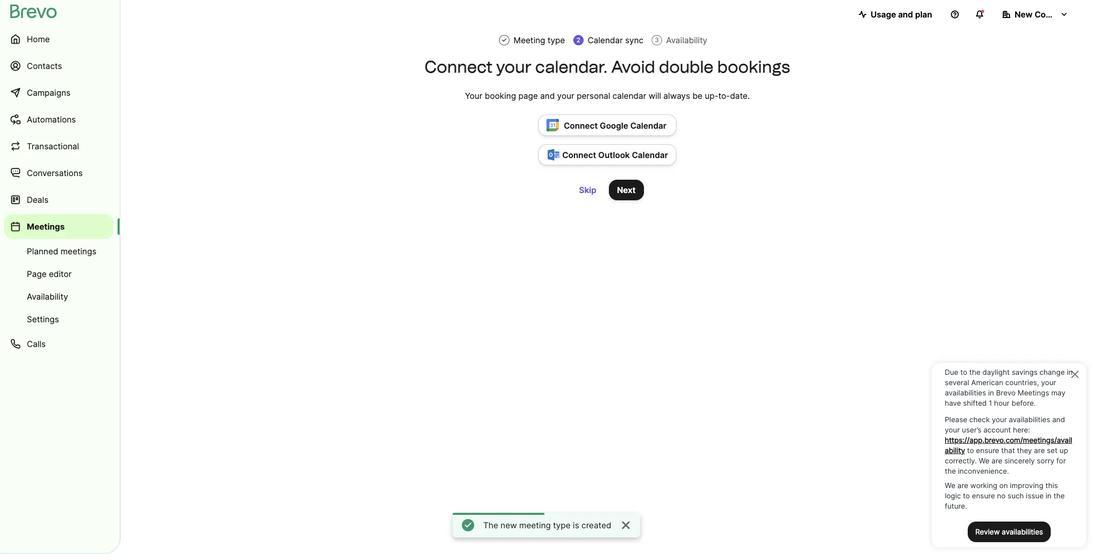 Task type: describe. For each thing, give the bounding box(es) containing it.
deals link
[[4, 188, 113, 213]]

0 horizontal spatial your
[[496, 57, 532, 77]]

meetings
[[27, 222, 65, 232]]

next button
[[609, 180, 644, 201]]

google
[[600, 121, 628, 131]]

editor
[[49, 269, 72, 280]]

2
[[577, 36, 581, 44]]

notification timer progress bar
[[453, 514, 542, 516]]

created
[[582, 521, 612, 531]]

connect google calendar
[[564, 121, 667, 131]]

calendar for outlook
[[632, 150, 668, 161]]

automations link
[[4, 107, 113, 132]]

0 vertical spatial calendar
[[588, 35, 623, 45]]

usage and plan
[[871, 9, 933, 20]]

1 horizontal spatial availability
[[666, 35, 708, 45]]

calendar.
[[535, 57, 608, 77]]

home link
[[4, 27, 113, 52]]

automations
[[27, 115, 76, 125]]

home
[[27, 34, 50, 44]]

the
[[484, 521, 499, 531]]

be
[[693, 91, 703, 101]]

planned meetings
[[27, 247, 97, 257]]

conversations
[[27, 168, 83, 178]]

next
[[617, 185, 636, 196]]

1 vertical spatial type
[[554, 521, 571, 531]]

usage
[[871, 9, 896, 20]]

contacts
[[27, 61, 62, 71]]

meetings link
[[4, 215, 113, 239]]

planned
[[27, 247, 58, 257]]

is
[[573, 521, 580, 531]]

0 vertical spatial type
[[548, 35, 565, 45]]

will
[[649, 91, 661, 101]]

company
[[1035, 9, 1073, 20]]

and inside button
[[898, 9, 913, 20]]

new
[[1015, 9, 1033, 20]]

no color image
[[501, 37, 508, 44]]

planned meetings link
[[4, 241, 113, 262]]

connect for connect your calendar. avoid double bookings
[[425, 57, 493, 77]]

contacts link
[[4, 54, 113, 78]]

always
[[664, 91, 690, 101]]

meeting type
[[514, 35, 565, 45]]



Task type: vqa. For each thing, say whether or not it's contained in the screenshot.
sync at the right top
yes



Task type: locate. For each thing, give the bounding box(es) containing it.
double
[[659, 57, 714, 77]]

new
[[501, 521, 517, 531]]

availability link
[[4, 287, 113, 307]]

1 vertical spatial and
[[540, 91, 555, 101]]

1 vertical spatial connect
[[564, 121, 598, 131]]

1 horizontal spatial your
[[557, 91, 575, 101]]

campaigns
[[27, 88, 70, 98]]

0 horizontal spatial availability
[[27, 292, 68, 302]]

settings
[[27, 315, 59, 325]]

calendar right 2
[[588, 35, 623, 45]]

connect up your
[[425, 57, 493, 77]]

connect for connect outlook calendar
[[562, 150, 596, 161]]

your booking page and your personal calendar will always be up-to-date.
[[465, 91, 750, 101]]

page editor
[[27, 269, 72, 280]]

avoid
[[611, 57, 655, 77]]

personal
[[577, 91, 611, 101]]

check
[[501, 37, 508, 44]]

connect down personal
[[564, 121, 598, 131]]

your
[[496, 57, 532, 77], [557, 91, 575, 101]]

and
[[898, 9, 913, 20], [540, 91, 555, 101]]

connect outlook calendar button
[[539, 144, 676, 166]]

calendar down will
[[631, 121, 667, 131]]

new company
[[1015, 9, 1073, 20]]

1 horizontal spatial and
[[898, 9, 913, 20]]

0 vertical spatial and
[[898, 9, 913, 20]]

your
[[465, 91, 483, 101]]

calendar sync
[[588, 35, 644, 45]]

page editor link
[[4, 264, 113, 285]]

calendar for google
[[631, 121, 667, 131]]

availability up double
[[666, 35, 708, 45]]

usage and plan button
[[850, 4, 941, 25]]

page
[[27, 269, 47, 280]]

type left 2
[[548, 35, 565, 45]]

campaigns link
[[4, 80, 113, 105]]

to-
[[719, 91, 730, 101]]

0 vertical spatial availability
[[666, 35, 708, 45]]

meeting
[[520, 521, 551, 531]]

connect inside button
[[564, 121, 598, 131]]

calls link
[[4, 332, 113, 357]]

2 vertical spatial calendar
[[632, 150, 668, 161]]

calendar
[[588, 35, 623, 45], [631, 121, 667, 131], [632, 150, 668, 161]]

calendar right outlook
[[632, 150, 668, 161]]

connect for connect google calendar
[[564, 121, 598, 131]]

connect inside button
[[562, 150, 596, 161]]

meetings
[[61, 247, 97, 257]]

outlook
[[598, 150, 630, 161]]

settings link
[[4, 309, 113, 330]]

calls
[[27, 339, 46, 350]]

connect your calendar. avoid double bookings
[[425, 57, 790, 77]]

deals
[[27, 195, 48, 205]]

plan
[[915, 9, 933, 20]]

calendar
[[613, 91, 647, 101]]

bookings
[[718, 57, 790, 77]]

date.
[[730, 91, 750, 101]]

2 vertical spatial connect
[[562, 150, 596, 161]]

transactional link
[[4, 134, 113, 159]]

and left plan
[[898, 9, 913, 20]]

your left personal
[[557, 91, 575, 101]]

and right page at the left top of page
[[540, 91, 555, 101]]

availability down page editor
[[27, 292, 68, 302]]

1 vertical spatial calendar
[[631, 121, 667, 131]]

booking
[[485, 91, 516, 101]]

your down no color image
[[496, 57, 532, 77]]

connect
[[425, 57, 493, 77], [564, 121, 598, 131], [562, 150, 596, 161]]

connect left outlook
[[562, 150, 596, 161]]

type
[[548, 35, 565, 45], [554, 521, 571, 531]]

transactional
[[27, 141, 79, 152]]

availability
[[666, 35, 708, 45], [27, 292, 68, 302]]

up-
[[705, 91, 719, 101]]

0 horizontal spatial and
[[540, 91, 555, 101]]

calendar inside button
[[632, 150, 668, 161]]

type left is
[[554, 521, 571, 531]]

0 vertical spatial your
[[496, 57, 532, 77]]

meeting
[[514, 35, 545, 45]]

new company button
[[994, 4, 1077, 25]]

skip
[[579, 185, 597, 196]]

calendar inside button
[[631, 121, 667, 131]]

sync
[[625, 35, 644, 45]]

conversations link
[[4, 161, 113, 186]]

3
[[655, 36, 659, 44]]

connect google calendar button
[[539, 115, 676, 136]]

1 vertical spatial your
[[557, 91, 575, 101]]

the new meeting type is created
[[484, 521, 612, 531]]

skip button
[[571, 180, 605, 201]]

connect outlook calendar
[[562, 150, 668, 161]]

0 vertical spatial connect
[[425, 57, 493, 77]]

page
[[519, 91, 538, 101]]

1 vertical spatial availability
[[27, 292, 68, 302]]



